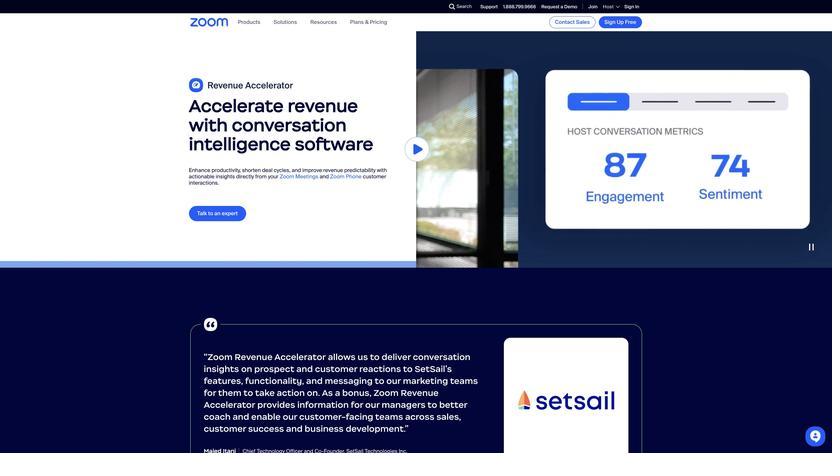 Task type: vqa. For each thing, say whether or not it's contained in the screenshot.
the leftmost the Revenue
yes



Task type: describe. For each thing, give the bounding box(es) containing it.
productivity,
[[212, 167, 241, 174]]

free
[[626, 19, 637, 26]]

testimonial icon image
[[201, 315, 221, 335]]

to left take
[[244, 388, 253, 398]]

" zoom revenue accelerator
[[204, 352, 326, 363]]

enable
[[251, 412, 281, 422]]

development."
[[346, 424, 409, 434]]

sign up free
[[605, 19, 637, 26]]

accelerate revenue with conversation intelligence software main content
[[0, 31, 833, 453]]

contact
[[555, 19, 575, 26]]

customer inside provides information for our managers to better coach and enable our customer-facing teams across sales, customer success and business development."
[[204, 424, 246, 434]]

as
[[322, 388, 333, 398]]

sign in link
[[625, 4, 640, 10]]

deliver
[[382, 352, 411, 363]]

success
[[248, 424, 284, 434]]

deal
[[262, 167, 273, 174]]

zoom meetings and zoom phone
[[280, 173, 362, 180]]

actionable
[[189, 173, 215, 180]]

intelligence
[[189, 133, 291, 155]]

expert
[[222, 210, 238, 217]]

request
[[542, 4, 560, 10]]

1 horizontal spatial accelerator
[[275, 352, 326, 363]]

with inside accelerate revenue with conversation intelligence software
[[189, 114, 228, 136]]

a inside allows us to deliver conversation insights on prospect and customer reactions to setsail's features, functionality, and messaging to our marketing teams for them to take action on. as a bonus,
[[335, 388, 340, 398]]

talk to an expert
[[197, 210, 238, 217]]

teams inside provides information for our managers to better coach and enable our customer-facing teams across sales, customer success and business development."
[[376, 412, 403, 422]]

us
[[358, 352, 368, 363]]

1.888.799.9666 link
[[504, 4, 536, 10]]

zoom inside 'zoom revenue accelerator'
[[374, 388, 399, 398]]

pricing
[[370, 19, 388, 26]]

insights inside allows us to deliver conversation insights on prospect and customer reactions to setsail's features, functionality, and messaging to our marketing teams for them to take action on. as a bonus,
[[204, 364, 239, 374]]

1 horizontal spatial a
[[561, 4, 564, 10]]

functionality,
[[245, 376, 304, 386]]

customer inside customer interactions.
[[363, 173, 386, 180]]

sales
[[577, 19, 590, 26]]

to inside provides information for our managers to better coach and enable our customer-facing teams across sales, customer success and business development."
[[428, 400, 438, 410]]

to down the reactions
[[375, 376, 385, 386]]

coach
[[204, 412, 231, 422]]

facing
[[346, 412, 374, 422]]

1.888.799.9666
[[504, 4, 536, 10]]

resources
[[311, 19, 337, 26]]

enhance
[[189, 167, 211, 174]]

zoom phone link
[[330, 173, 362, 180]]

across
[[406, 412, 435, 422]]

them
[[218, 388, 242, 398]]

products
[[238, 19, 261, 26]]

improve
[[303, 167, 322, 174]]

and inside "enhance productivity, shorten deal cycles, and improve revenue predictability with actionable insights directly from your"
[[292, 167, 301, 174]]

on
[[241, 364, 252, 374]]

sales,
[[437, 412, 461, 422]]

business
[[305, 424, 344, 434]]

solutions button
[[274, 19, 297, 26]]

host button
[[603, 4, 620, 10]]

products button
[[238, 19, 261, 26]]

demo
[[565, 4, 578, 10]]

zoom left the phone
[[330, 173, 345, 180]]

talk
[[197, 210, 207, 217]]

search
[[457, 3, 472, 9]]

allows us to deliver conversation insights on prospect and customer reactions to setsail's features, functionality, and messaging to our marketing teams for them to take action on. as a bonus,
[[204, 352, 478, 398]]

our inside allows us to deliver conversation insights on prospect and customer reactions to setsail's features, functionality, and messaging to our marketing teams for them to take action on. as a bonus,
[[387, 376, 401, 386]]

in
[[636, 4, 640, 10]]

insights inside "enhance productivity, shorten deal cycles, and improve revenue predictability with actionable insights directly from your"
[[216, 173, 235, 180]]

testimonialcarouselitemblockproxy-0 element
[[190, 315, 642, 453]]

directly
[[236, 173, 254, 180]]

revenue inside 'zoom revenue accelerator'
[[401, 388, 439, 398]]

plans & pricing link
[[350, 19, 388, 26]]

contact sales link
[[550, 16, 596, 28]]

provides information for our managers to better coach and enable our customer-facing teams across sales, customer success and business development."
[[204, 400, 468, 434]]

solutions
[[274, 19, 297, 26]]

to right us
[[370, 352, 380, 363]]

support
[[481, 4, 498, 10]]

talk to an expert link
[[189, 206, 246, 221]]

features,
[[204, 376, 243, 386]]

with inside "enhance productivity, shorten deal cycles, and improve revenue predictability with actionable insights directly from your"
[[377, 167, 387, 174]]

software
[[295, 133, 374, 155]]

0 horizontal spatial our
[[283, 412, 297, 422]]

customer interactions.
[[189, 173, 386, 187]]

sign up free link
[[599, 16, 642, 28]]

join link
[[589, 4, 598, 10]]

&
[[365, 19, 369, 26]]



Task type: locate. For each thing, give the bounding box(es) containing it.
to inside talk to an expert link
[[208, 210, 213, 217]]

sign left up
[[605, 19, 616, 26]]

revenue
[[288, 95, 358, 117], [324, 167, 343, 174]]

1 vertical spatial accelerator
[[204, 400, 256, 410]]

teams
[[450, 376, 478, 386], [376, 412, 403, 422]]

prospect
[[254, 364, 295, 374]]

1 horizontal spatial our
[[366, 400, 380, 410]]

sign
[[625, 4, 635, 10], [605, 19, 616, 26]]

teams inside allows us to deliver conversation insights on prospect and customer reactions to setsail's features, functionality, and messaging to our marketing teams for them to take action on. as a bonus,
[[450, 376, 478, 386]]

phone
[[346, 173, 362, 180]]

for inside allows us to deliver conversation insights on prospect and customer reactions to setsail's features, functionality, and messaging to our marketing teams for them to take action on. as a bonus,
[[204, 388, 216, 398]]

1 horizontal spatial customer
[[315, 364, 358, 374]]

set sail logo image
[[504, 338, 629, 453]]

1 vertical spatial insights
[[204, 364, 239, 374]]

1 vertical spatial revenue
[[324, 167, 343, 174]]

information
[[297, 400, 349, 410]]

accelerator inside 'zoom revenue accelerator'
[[204, 400, 256, 410]]

our
[[387, 376, 401, 386], [366, 400, 380, 410], [283, 412, 297, 422]]

revenue inside "enhance productivity, shorten deal cycles, and improve revenue predictability with actionable insights directly from your"
[[324, 167, 343, 174]]

conversation inside accelerate revenue with conversation intelligence software
[[232, 114, 347, 136]]

customer right the phone
[[363, 173, 386, 180]]

on.
[[307, 388, 320, 398]]

0 horizontal spatial teams
[[376, 412, 403, 422]]

our down provides
[[283, 412, 297, 422]]

teams up the development." on the bottom of the page
[[376, 412, 403, 422]]

plans
[[350, 19, 364, 26]]

0 vertical spatial accelerator
[[275, 352, 326, 363]]

1 vertical spatial with
[[377, 167, 387, 174]]

accelerator
[[275, 352, 326, 363], [204, 400, 256, 410]]

support link
[[481, 4, 498, 10]]

a right the as
[[335, 388, 340, 398]]

provides
[[258, 400, 295, 410]]

accelerate revenue with conversation intelligence software
[[189, 95, 374, 155]]

"
[[204, 352, 208, 363]]

0 horizontal spatial accelerator
[[204, 400, 256, 410]]

0 vertical spatial a
[[561, 4, 564, 10]]

resources button
[[311, 19, 337, 26]]

better
[[440, 400, 468, 410]]

search image
[[449, 4, 455, 10], [449, 4, 455, 10]]

customer down the allows
[[315, 364, 358, 374]]

to
[[208, 210, 213, 217], [370, 352, 380, 363], [403, 364, 413, 374], [375, 376, 385, 386], [244, 388, 253, 398], [428, 400, 438, 410]]

customer down the coach
[[204, 424, 246, 434]]

1 horizontal spatial teams
[[450, 376, 478, 386]]

insights left directly
[[216, 173, 235, 180]]

insights up features,
[[204, 364, 239, 374]]

2 vertical spatial customer
[[204, 424, 246, 434]]

2 horizontal spatial customer
[[363, 173, 386, 180]]

to down deliver
[[403, 364, 413, 374]]

zoom revenue accelerator
[[204, 388, 439, 410]]

1 horizontal spatial with
[[377, 167, 387, 174]]

0 vertical spatial for
[[204, 388, 216, 398]]

your
[[268, 173, 279, 180]]

contact sales
[[555, 19, 590, 26]]

for
[[204, 388, 216, 398], [351, 400, 363, 410]]

and
[[292, 167, 301, 174], [320, 173, 329, 180], [297, 364, 313, 374], [306, 376, 323, 386], [233, 412, 249, 422], [286, 424, 303, 434]]

enhance productivity, shorten deal cycles, and improve revenue predictability with actionable insights directly from your
[[189, 167, 387, 180]]

managers
[[382, 400, 426, 410]]

plans & pricing
[[350, 19, 388, 26]]

with
[[189, 114, 228, 136], [377, 167, 387, 174]]

for down bonus,
[[351, 400, 363, 410]]

reactions
[[360, 364, 401, 374]]

0 horizontal spatial conversation
[[232, 114, 347, 136]]

2 horizontal spatial our
[[387, 376, 401, 386]]

0 horizontal spatial sign
[[605, 19, 616, 26]]

customer
[[363, 173, 386, 180], [315, 364, 358, 374], [204, 424, 246, 434]]

meetings
[[296, 173, 319, 180]]

setsail's
[[415, 364, 452, 374]]

1 vertical spatial conversation
[[413, 352, 471, 363]]

1 vertical spatial sign
[[605, 19, 616, 26]]

1 vertical spatial revenue
[[401, 388, 439, 398]]

0 vertical spatial revenue
[[288, 95, 358, 117]]

for inside provides information for our managers to better coach and enable our customer-facing teams across sales, customer success and business development."
[[351, 400, 363, 410]]

messaging
[[325, 376, 373, 386]]

1 horizontal spatial sign
[[625, 4, 635, 10]]

1 vertical spatial for
[[351, 400, 363, 410]]

0 horizontal spatial revenue
[[235, 352, 273, 363]]

1 vertical spatial customer
[[315, 364, 358, 374]]

0 vertical spatial conversation
[[232, 114, 347, 136]]

for down features,
[[204, 388, 216, 398]]

1 vertical spatial teams
[[376, 412, 403, 422]]

0 horizontal spatial customer
[[204, 424, 246, 434]]

an
[[215, 210, 221, 217]]

0 vertical spatial revenue
[[235, 352, 273, 363]]

sign in
[[625, 4, 640, 10]]

None search field
[[425, 1, 451, 12]]

action
[[277, 388, 305, 398]]

join
[[589, 4, 598, 10]]

sign for sign up free
[[605, 19, 616, 26]]

up
[[617, 19, 624, 26]]

revenue
[[235, 352, 273, 363], [401, 388, 439, 398]]

predictability
[[345, 167, 376, 174]]

0 horizontal spatial a
[[335, 388, 340, 398]]

to left an in the left top of the page
[[208, 210, 213, 217]]

1 vertical spatial our
[[366, 400, 380, 410]]

sign left in
[[625, 4, 635, 10]]

0 horizontal spatial for
[[204, 388, 216, 398]]

revenue up the on
[[235, 352, 273, 363]]

zoom meetings link
[[280, 173, 319, 180]]

accelerator up the prospect
[[275, 352, 326, 363]]

zoom up features,
[[208, 352, 233, 363]]

accelerator down them
[[204, 400, 256, 410]]

request a demo
[[542, 4, 578, 10]]

shorten
[[242, 167, 261, 174]]

interactions.
[[189, 180, 219, 187]]

host
[[603, 4, 614, 10]]

0 horizontal spatial with
[[189, 114, 228, 136]]

customer-
[[299, 412, 346, 422]]

0 vertical spatial with
[[189, 114, 228, 136]]

to up across at the bottom of page
[[428, 400, 438, 410]]

2 vertical spatial our
[[283, 412, 297, 422]]

0 vertical spatial customer
[[363, 173, 386, 180]]

zoom logo image
[[190, 18, 228, 27]]

conversation inside allows us to deliver conversation insights on prospect and customer reactions to setsail's features, functionality, and messaging to our marketing teams for them to take action on. as a bonus,
[[413, 352, 471, 363]]

1 horizontal spatial revenue
[[401, 388, 439, 398]]

accelerate
[[189, 95, 284, 117]]

0 vertical spatial sign
[[625, 4, 635, 10]]

from
[[255, 173, 267, 180]]

customer inside allows us to deliver conversation insights on prospect and customer reactions to setsail's features, functionality, and messaging to our marketing teams for them to take action on. as a bonus,
[[315, 364, 358, 374]]

a left demo
[[561, 4, 564, 10]]

video player application
[[416, 31, 833, 268]]

teams up better
[[450, 376, 478, 386]]

1 horizontal spatial conversation
[[413, 352, 471, 363]]

take
[[255, 388, 275, 398]]

allows
[[328, 352, 356, 363]]

1 vertical spatial a
[[335, 388, 340, 398]]

our up the facing
[[366, 400, 380, 410]]

insights
[[216, 173, 235, 180], [204, 364, 239, 374]]

sign for sign in
[[625, 4, 635, 10]]

conversation
[[232, 114, 347, 136], [413, 352, 471, 363]]

1 horizontal spatial for
[[351, 400, 363, 410]]

0 vertical spatial our
[[387, 376, 401, 386]]

bonus,
[[343, 388, 372, 398]]

zoom right the your
[[280, 173, 294, 180]]

a
[[561, 4, 564, 10], [335, 388, 340, 398]]

request a demo link
[[542, 4, 578, 10]]

marketing
[[403, 376, 448, 386]]

0 vertical spatial insights
[[216, 173, 235, 180]]

iq icon image
[[189, 78, 293, 92]]

revenue down marketing
[[401, 388, 439, 398]]

revenue inside accelerate revenue with conversation intelligence software
[[288, 95, 358, 117]]

0 vertical spatial teams
[[450, 376, 478, 386]]

cycles,
[[274, 167, 291, 174]]

our down the reactions
[[387, 376, 401, 386]]

zoom up the managers
[[374, 388, 399, 398]]



